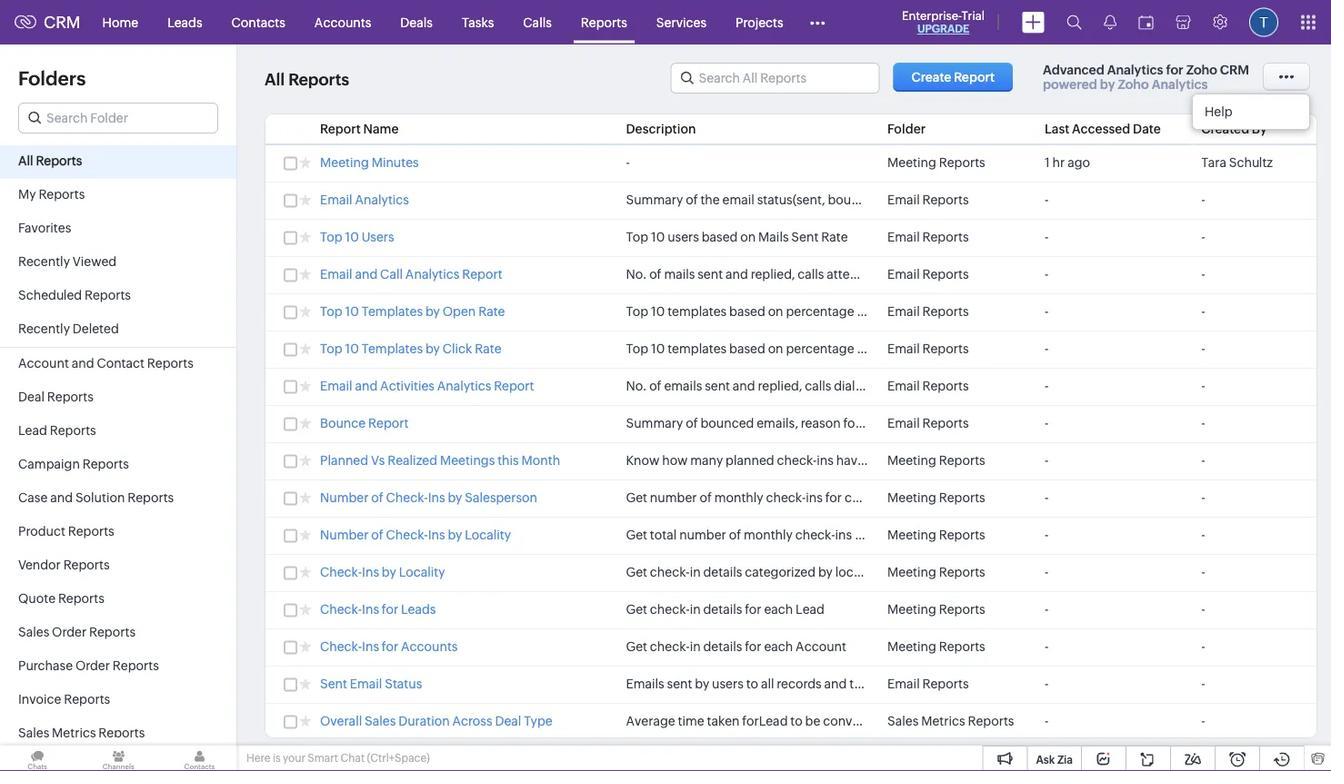 Task type: describe. For each thing, give the bounding box(es) containing it.
bounce,
[[884, 416, 933, 431]]

reports inside sales metrics reports link
[[99, 726, 145, 741]]

of left mails
[[649, 267, 661, 282]]

0 vertical spatial locality
[[465, 528, 511, 543]]

check-ins for leads
[[320, 603, 436, 617]]

zia
[[1057, 754, 1073, 766]]

email reports for bounce
[[887, 416, 969, 431]]

meeting for get check-in details for each lead
[[887, 603, 936, 617]]

1 horizontal spatial deal
[[495, 715, 521, 729]]

bounce report link
[[320, 416, 409, 434]]

the left record
[[1095, 416, 1114, 431]]

based down '1'
[[1013, 193, 1049, 207]]

and left missed
[[883, 267, 906, 282]]

of left emails
[[649, 379, 661, 394]]

top 10 templates based on percentage of recipients who have opened the email
[[626, 305, 1094, 319]]

to down the status
[[886, 715, 899, 729]]

meeting reports for have
[[887, 454, 985, 468]]

contacts
[[231, 15, 285, 30]]

duration
[[398, 715, 450, 729]]

account inside "link"
[[18, 356, 69, 371]]

lead reports link
[[0, 415, 236, 449]]

favorites link
[[0, 213, 236, 246]]

email for top 10 templates based on percentage of recipients who have opened the email
[[1062, 305, 1094, 319]]

create
[[912, 70, 951, 85]]

completed
[[910, 491, 975, 506]]

of down 'many'
[[700, 491, 712, 506]]

by inside advanced analytics for zoho crm powered by zoho analytics
[[1100, 77, 1115, 92]]

projects link
[[721, 0, 798, 44]]

0 horizontal spatial crm
[[44, 13, 81, 32]]

been
[[867, 454, 897, 468]]

emails
[[664, 379, 702, 394]]

total
[[650, 528, 677, 543]]

no. of emails sent and replied, calls dialled and received, events, checkins, and tasks listed by date and sales representativ
[[626, 379, 1331, 394]]

number of check-ins by locality link
[[320, 528, 511, 546]]

number for number of check-ins by salesperson
[[320, 491, 369, 506]]

have for clicked
[[961, 342, 989, 356]]

1 vertical spatial account
[[796, 640, 846, 655]]

average
[[626, 715, 675, 729]]

the right "opened"
[[1040, 305, 1060, 319]]

10 for top 10 templates by open rate
[[345, 305, 359, 319]]

ins for locality
[[362, 566, 379, 580]]

and left clicked) at the right top of the page
[[939, 193, 961, 207]]

vendor reports link
[[0, 550, 236, 584]]

sales metrics reports link
[[0, 718, 236, 752]]

check-ins for accounts link
[[320, 640, 458, 657]]

trial
[[962, 9, 985, 22]]

check- for check-ins for accounts
[[320, 640, 362, 655]]

listed
[[1120, 379, 1152, 394]]

who for clicked
[[933, 342, 958, 356]]

click
[[443, 342, 472, 356]]

case and solution reports
[[18, 491, 174, 506]]

for inside advanced analytics for zoho crm powered by zoho analytics
[[1166, 63, 1183, 77]]

check-ins by locality
[[320, 566, 445, 580]]

1 horizontal spatial sales metrics reports
[[887, 715, 1014, 729]]

recently for recently deleted
[[18, 322, 70, 336]]

related
[[1158, 416, 1200, 431]]

sent for emails
[[705, 379, 730, 394]]

Search Folder text field
[[19, 104, 217, 133]]

details for lead
[[703, 603, 742, 617]]

analytics down click
[[437, 379, 491, 394]]

by up "check-ins for leads"
[[382, 566, 396, 580]]

mails
[[758, 230, 789, 245]]

the right clicked
[[1037, 342, 1056, 356]]

accessed
[[1072, 122, 1130, 136]]

in for get check-in details for each account
[[690, 640, 701, 655]]

2 salesperson from the left
[[1026, 491, 1098, 506]]

top 10 templates by open rate link
[[320, 305, 505, 322]]

of up get check-in details categorized by locality at the bottom
[[729, 528, 741, 543]]

email reports for clicked
[[887, 342, 969, 356]]

report up this
[[494, 379, 534, 394]]

name
[[363, 122, 399, 136]]

tara schultz
[[1201, 155, 1273, 170]]

10 for top 10 templates by click rate
[[345, 342, 359, 356]]

recently deleted link
[[0, 314, 236, 347]]

of up top 10 users based on mails sent rate
[[686, 193, 698, 207]]

know how many planned check-ins have been realized in the current month
[[626, 454, 1069, 468]]

purchase order reports link
[[0, 651, 236, 685]]

0 vertical spatial locality
[[956, 528, 999, 543]]

by right completed
[[977, 491, 992, 506]]

tara
[[1201, 155, 1226, 170]]

dialled
[[834, 379, 874, 394]]

analytics up help
[[1152, 77, 1208, 92]]

across
[[452, 715, 492, 729]]

sent email status link
[[320, 677, 422, 695]]

planned
[[726, 454, 774, 468]]

email up realized on the right bottom of the page
[[887, 416, 920, 431]]

ask
[[1036, 754, 1055, 766]]

email analytics link
[[320, 193, 409, 210]]

top for top 10 templates by click rate
[[320, 342, 342, 356]]

reports inside my reports "link"
[[39, 187, 85, 202]]

sales up chats image
[[18, 726, 49, 741]]

reports inside invoice reports "link"
[[64, 693, 110, 707]]

ins for have
[[817, 454, 834, 468]]

2 bounce from the left
[[1239, 416, 1285, 431]]

top for top 10 templates based on percentage of recipients who have opened the email
[[626, 305, 648, 319]]

no. for no. of emails sent and replied, calls dialled and received, events, checkins, and tasks listed by date and sales representativ
[[626, 379, 647, 394]]

2 vertical spatial have
[[836, 454, 864, 468]]

purchase
[[18, 659, 73, 674]]

report left name
[[320, 122, 361, 136]]

email down missed
[[887, 305, 920, 319]]

the left bounce,
[[862, 416, 882, 431]]

number of check-ins by locality
[[320, 528, 511, 543]]

each for account
[[764, 640, 793, 655]]

user
[[1234, 193, 1260, 207]]

be
[[805, 715, 820, 729]]

meeting reports for account
[[887, 640, 985, 655]]

top for top 10 templates by open rate
[[320, 305, 342, 319]]

accounts link
[[300, 0, 386, 44]]

0 horizontal spatial date
[[936, 416, 963, 431]]

0 horizontal spatial deal
[[18, 390, 45, 405]]

deal reports link
[[0, 382, 236, 415]]

and down top 10 users based on mails sent rate
[[726, 267, 748, 282]]

solution
[[75, 491, 125, 506]]

projects
[[736, 15, 783, 30]]

to left 'all'
[[746, 677, 758, 692]]

template,
[[1102, 193, 1159, 207]]

time
[[678, 715, 704, 729]]

date,
[[1070, 193, 1100, 207]]

1 vertical spatial sales
[[1226, 379, 1255, 394]]

of inside number of check-ins by salesperson link
[[371, 491, 383, 506]]

calls
[[523, 15, 552, 30]]

and left their at the right of page
[[824, 677, 847, 692]]

check- down number of check-ins by salesperson link
[[386, 528, 428, 543]]

reports inside the reports link
[[581, 15, 627, 30]]

the down no. of emails sent and replied, calls dialled and received, events, checkins, and tasks listed by date and sales representativ
[[965, 416, 984, 431]]

ins for accounts
[[362, 640, 379, 655]]

tasks
[[1087, 379, 1117, 394]]

by down get total number of monthly check-ins for customers by locality
[[818, 566, 833, 580]]

reports inside deal reports link
[[47, 390, 93, 405]]

mails
[[664, 267, 695, 282]]

product
[[18, 525, 65, 539]]

contacts image
[[162, 746, 237, 772]]

leads inside check-ins for leads link
[[401, 603, 436, 617]]

summary of the email status(sent, bounced, opened, and clicked) based on date, template, module and user
[[626, 193, 1260, 207]]

of down no. of mails sent and replied, calls attended and missed by sales representatives
[[857, 305, 869, 319]]

different
[[945, 715, 996, 729]]

top 10 templates based on percentage of recipients who have clicked the email
[[626, 342, 1091, 356]]

of inside 'number of check-ins by locality' link
[[371, 528, 383, 543]]

replied, for dialled
[[758, 379, 802, 394]]

0 horizontal spatial all
[[18, 154, 33, 168]]

get for get check-in details for each lead
[[626, 603, 647, 617]]

email right their at the right of page
[[887, 677, 920, 692]]

calls for attended
[[798, 267, 824, 282]]

details for account
[[703, 640, 742, 655]]

created
[[1201, 122, 1249, 136]]

0 vertical spatial sales
[[970, 267, 1000, 282]]

to right related
[[1202, 416, 1215, 431]]

and left call
[[355, 267, 378, 282]]

lead reports
[[18, 424, 96, 438]]

all reports inside all reports link
[[18, 154, 82, 168]]

1 horizontal spatial sent
[[791, 230, 819, 245]]

metrics inside sales metrics reports link
[[52, 726, 96, 741]]

activities
[[380, 379, 435, 394]]

clicked
[[992, 342, 1035, 356]]

top for top 10 templates based on percentage of recipients who have clicked the email
[[626, 342, 648, 356]]

1 salesperson from the left
[[465, 491, 537, 506]]

check-ins for accounts
[[320, 640, 458, 655]]

the left current
[[962, 454, 981, 468]]

email and activities analytics report link
[[320, 379, 534, 396]]

enterprise-
[[902, 9, 962, 22]]

scheduled reports
[[18, 288, 131, 303]]

10 for top 10 templates based on percentage of recipients who have opened the email
[[651, 305, 665, 319]]

users
[[362, 230, 394, 245]]

calls link
[[508, 0, 566, 44]]

0 vertical spatial customers
[[845, 491, 907, 506]]

missed
[[908, 267, 951, 282]]

viewed
[[73, 255, 117, 269]]

by left click
[[425, 342, 440, 356]]

analytics up 'users'
[[355, 193, 409, 207]]

in right realized on the right bottom of the page
[[948, 454, 959, 468]]

and inside 'link'
[[50, 491, 73, 506]]

1 vertical spatial number
[[679, 528, 726, 543]]

check-ins for leads link
[[320, 603, 436, 620]]

sent for mails
[[698, 267, 723, 282]]

reports inside 'campaign reports' link
[[83, 457, 129, 472]]

planned vs realized meetings this month link
[[320, 454, 560, 471]]

channels image
[[81, 746, 156, 772]]

and left tasks
[[1062, 379, 1085, 394]]

meeting minutes link
[[320, 155, 419, 173]]

date
[[1133, 122, 1161, 136]]

events,
[[958, 379, 1001, 394]]

by down number of check-ins by salesperson link
[[448, 528, 462, 543]]

type
[[524, 715, 552, 729]]

by right "listed"
[[1155, 379, 1169, 394]]

email down top 10 users link
[[320, 267, 352, 282]]

0 horizontal spatial accounts
[[314, 15, 371, 30]]

10 for top 10 users based on mails sent rate
[[651, 230, 665, 245]]

emails
[[626, 677, 664, 692]]

advanced
[[1043, 63, 1104, 77]]

product reports
[[18, 525, 114, 539]]

month
[[521, 454, 560, 468]]

the right related
[[1217, 416, 1236, 431]]

here is your smart chat (ctrl+space)
[[246, 753, 430, 765]]

email reports for events,
[[887, 379, 969, 394]]

no. of mails sent and replied, calls attended and missed by sales representatives
[[626, 267, 1093, 282]]

invoice
[[18, 693, 61, 707]]

get for get total number of monthly check-ins for customers by locality
[[626, 528, 647, 543]]

in for get check-in details for each lead
[[690, 603, 701, 617]]

Search All Reports text field
[[672, 64, 879, 93]]

meeting reports for locality
[[887, 566, 985, 580]]

the up top 10 users based on mails sent rate
[[700, 193, 720, 207]]

email up top 10 users
[[320, 193, 352, 207]]

email up received,
[[887, 342, 920, 356]]

10 for top 10 templates based on percentage of recipients who have clicked the email
[[651, 342, 665, 356]]

details for locality
[[703, 566, 742, 580]]

0 horizontal spatial users
[[667, 230, 699, 245]]

check- down realized
[[386, 491, 428, 506]]

summary for summary of the email status(sent, bounced, opened, and clicked) based on date, template, module and user
[[626, 193, 683, 207]]

ins down number of check-ins by salesperson link
[[428, 528, 445, 543]]

analytics up date at the top right of page
[[1107, 63, 1163, 77]]

create report
[[912, 70, 995, 85]]

get check-in details for each account
[[626, 640, 846, 655]]

meeting for get check-in details for each account
[[887, 640, 936, 655]]

each for lead
[[764, 603, 793, 617]]

1 vertical spatial customers
[[874, 528, 937, 543]]

email and call analytics report link
[[320, 267, 502, 285]]

description
[[626, 122, 696, 136]]

by down planned vs realized meetings this month link
[[448, 491, 462, 506]]

email left status
[[350, 677, 382, 692]]

type
[[998, 715, 1025, 729]]

top for top 10 users
[[320, 230, 342, 245]]

1 horizontal spatial users
[[712, 677, 744, 692]]

sales down the status
[[887, 715, 919, 729]]

meeting inside 'link'
[[320, 155, 369, 170]]

1 horizontal spatial all reports
[[265, 70, 349, 89]]

ask zia
[[1036, 754, 1073, 766]]

sales down sent email status link
[[365, 715, 396, 729]]

sales down quote
[[18, 626, 49, 640]]

on left the date,
[[1052, 193, 1067, 207]]

based for top 10 users based on mails sent rate
[[702, 230, 738, 245]]

representatives
[[1002, 267, 1093, 282]]

checkins,
[[1003, 379, 1060, 394]]



Task type: vqa. For each thing, say whether or not it's contained in the screenshot.
Call
yes



Task type: locate. For each thing, give the bounding box(es) containing it.
account and contact reports link
[[0, 348, 236, 382]]

lead down categorized on the bottom right of the page
[[796, 603, 825, 617]]

on for top 10 templates based on percentage of recipients who have clicked the email
[[768, 342, 783, 356]]

have
[[961, 305, 989, 319], [961, 342, 989, 356], [836, 454, 864, 468]]

2 vertical spatial details
[[703, 640, 742, 655]]

percentage for clicked
[[786, 342, 854, 356]]

recipients down missed
[[872, 305, 930, 319]]

1 vertical spatial rate
[[478, 305, 505, 319]]

product reports link
[[0, 516, 236, 550]]

2 recipients from the top
[[872, 342, 930, 356]]

number
[[320, 491, 369, 506], [320, 528, 369, 543]]

services
[[656, 15, 706, 30]]

email reports right bounced, at the top of the page
[[887, 193, 969, 207]]

calls for dialled
[[805, 379, 831, 394]]

0 vertical spatial sent
[[698, 267, 723, 282]]

reports inside vendor reports link
[[63, 558, 110, 573]]

1 who from the top
[[933, 305, 958, 319]]

email down opened,
[[887, 230, 920, 245]]

1 horizontal spatial bounce
[[1239, 416, 1285, 431]]

templates for top 10 templates based on percentage of recipients who have opened the email
[[667, 305, 727, 319]]

10 down top 10 templates by open rate link
[[345, 342, 359, 356]]

0 horizontal spatial locality
[[835, 566, 878, 580]]

0 vertical spatial templates
[[667, 305, 727, 319]]

0 horizontal spatial all reports
[[18, 154, 82, 168]]

3 email reports from the top
[[887, 267, 969, 282]]

meeting for get total number of monthly check-ins for customers by locality
[[887, 528, 936, 543]]

recently down scheduled
[[18, 322, 70, 336]]

1 recently from the top
[[18, 255, 70, 269]]

email right attended
[[887, 267, 920, 282]]

account up records
[[796, 640, 846, 655]]

my reports
[[18, 187, 85, 202]]

recently
[[18, 255, 70, 269], [18, 322, 70, 336]]

2 horizontal spatial deal
[[901, 715, 928, 729]]

2 vertical spatial rate
[[475, 342, 501, 356]]

bounced,
[[828, 193, 885, 207]]

0 vertical spatial monthly
[[714, 491, 763, 506]]

last
[[1045, 122, 1070, 136]]

10 for top 10 users
[[345, 230, 359, 245]]

10 up emails
[[651, 342, 665, 356]]

0 vertical spatial date
[[1172, 379, 1198, 394]]

invoice reports
[[18, 693, 110, 707]]

1 vertical spatial details
[[703, 603, 742, 617]]

0 vertical spatial details
[[703, 566, 742, 580]]

by down completed
[[939, 528, 954, 543]]

meeting for get check-in details categorized by locality
[[887, 566, 936, 580]]

1 summary from the top
[[626, 193, 683, 207]]

date up related
[[1172, 379, 1198, 394]]

0 vertical spatial number
[[650, 491, 697, 506]]

reports inside lead reports link
[[50, 424, 96, 438]]

status(sent,
[[757, 193, 825, 207]]

details
[[703, 566, 742, 580], [703, 603, 742, 617], [703, 640, 742, 655]]

analytics right call
[[405, 267, 460, 282]]

number
[[650, 491, 697, 506], [679, 528, 726, 543]]

email reports for on
[[887, 193, 969, 207]]

summary for summary of bounced emails, reason for the bounce, date the bounce occurred, the record related to the bounce etc.
[[626, 416, 683, 431]]

1 horizontal spatial lead
[[796, 603, 825, 617]]

reports
[[581, 15, 627, 30], [288, 70, 349, 89], [36, 154, 82, 168], [939, 155, 985, 170], [39, 187, 85, 202], [922, 193, 969, 207], [922, 230, 969, 245], [922, 267, 969, 282], [85, 288, 131, 303], [922, 305, 969, 319], [922, 342, 969, 356], [147, 356, 193, 371], [922, 379, 969, 394], [47, 390, 93, 405], [922, 416, 969, 431], [50, 424, 96, 438], [939, 454, 985, 468], [83, 457, 129, 472], [127, 491, 174, 506], [939, 491, 985, 506], [68, 525, 114, 539], [939, 528, 985, 543], [63, 558, 110, 573], [939, 566, 985, 580], [58, 592, 104, 606], [939, 603, 985, 617], [89, 626, 135, 640], [939, 640, 985, 655], [113, 659, 159, 674], [922, 677, 969, 692], [64, 693, 110, 707], [968, 715, 1014, 729], [99, 726, 145, 741]]

meeting reports
[[887, 155, 985, 170], [887, 454, 985, 468], [887, 491, 985, 506], [887, 528, 985, 543], [887, 566, 985, 580], [887, 603, 985, 617], [887, 640, 985, 655]]

report inside "link"
[[368, 416, 409, 431]]

campaign reports
[[18, 457, 129, 472]]

0 vertical spatial rate
[[821, 230, 848, 245]]

no. for no. of mails sent and replied, calls attended and missed by sales representatives
[[626, 267, 647, 282]]

7 meeting reports from the top
[[887, 640, 985, 655]]

of down top 10 templates based on percentage of recipients who have opened the email at the top
[[857, 342, 869, 356]]

attended
[[827, 267, 881, 282]]

1 vertical spatial templates
[[667, 342, 727, 356]]

leads inside leads link
[[167, 15, 202, 30]]

email reports
[[887, 193, 969, 207], [887, 230, 969, 245], [887, 267, 969, 282], [887, 305, 969, 319], [887, 342, 969, 356], [887, 379, 969, 394], [887, 416, 969, 431], [887, 677, 969, 692]]

get for get check-in details for each account
[[626, 640, 647, 655]]

1 horizontal spatial metrics
[[921, 715, 965, 729]]

favorites
[[18, 221, 71, 235]]

sales metrics reports down invoice reports
[[18, 726, 145, 741]]

0 horizontal spatial sales metrics reports
[[18, 726, 145, 741]]

all down 'contacts'
[[265, 70, 285, 89]]

5 get from the top
[[626, 640, 647, 655]]

leads up check-ins for accounts
[[401, 603, 436, 617]]

ins for leads
[[362, 603, 379, 617]]

meeting for get number of monthly check-ins for customers completed by each salesperson
[[887, 491, 936, 506]]

powered
[[1043, 77, 1097, 92]]

sent up overall
[[320, 677, 347, 692]]

leads
[[167, 15, 202, 30], [401, 603, 436, 617]]

email reports up received,
[[887, 342, 969, 356]]

1 horizontal spatial sales
[[1226, 379, 1255, 394]]

folder
[[887, 122, 926, 136]]

1 horizontal spatial crm
[[1220, 63, 1249, 77]]

meeting for -
[[887, 155, 936, 170]]

and right case
[[50, 491, 73, 506]]

0 vertical spatial account
[[18, 356, 69, 371]]

1 email reports from the top
[[887, 193, 969, 207]]

account up deal reports
[[18, 356, 69, 371]]

each down categorized on the bottom right of the page
[[764, 603, 793, 617]]

in for get check-in details categorized by locality
[[690, 566, 701, 580]]

1 vertical spatial lead
[[796, 603, 825, 617]]

templates for open
[[362, 305, 423, 319]]

1 templates from the top
[[362, 305, 423, 319]]

2 number from the top
[[320, 528, 369, 543]]

0 horizontal spatial bounce
[[987, 416, 1033, 431]]

email reports for opened
[[887, 305, 969, 319]]

1 horizontal spatial locality
[[465, 528, 511, 543]]

get for get number of monthly check-ins for customers completed by each salesperson
[[626, 491, 647, 506]]

2 get from the top
[[626, 528, 647, 543]]

rate inside top 10 templates by open rate link
[[478, 305, 505, 319]]

1 vertical spatial users
[[712, 677, 744, 692]]

accounts up status
[[401, 640, 458, 655]]

1 meeting reports from the top
[[887, 155, 985, 170]]

get total number of monthly check-ins for customers by locality
[[626, 528, 999, 543]]

0 vertical spatial sent
[[791, 230, 819, 245]]

1 vertical spatial recently
[[18, 322, 70, 336]]

know
[[626, 454, 659, 468]]

templates for top 10 templates based on percentage of recipients who have clicked the email
[[667, 342, 727, 356]]

email reports up different
[[887, 677, 969, 692]]

top 10 users
[[320, 230, 394, 245]]

1 percentage from the top
[[786, 305, 854, 319]]

status
[[385, 677, 422, 692]]

forlead
[[742, 715, 788, 729]]

ins down get number of monthly check-ins for customers completed by each salesperson
[[835, 528, 852, 543]]

report up open in the top left of the page
[[462, 267, 502, 282]]

0 vertical spatial lead
[[18, 424, 47, 438]]

1 vertical spatial percentage
[[786, 342, 854, 356]]

date right bounce,
[[936, 416, 963, 431]]

emails,
[[757, 416, 798, 431]]

reports inside case and solution reports 'link'
[[127, 491, 174, 506]]

1 vertical spatial accounts
[[401, 640, 458, 655]]

to left be
[[790, 715, 803, 729]]

check-
[[386, 491, 428, 506], [386, 528, 428, 543], [320, 566, 362, 580], [320, 603, 362, 617], [320, 640, 362, 655]]

of left different
[[930, 715, 942, 729]]

top
[[320, 230, 342, 245], [626, 230, 648, 245], [320, 305, 342, 319], [626, 305, 648, 319], [320, 342, 342, 356], [626, 342, 648, 356]]

reports inside the sales order reports link
[[89, 626, 135, 640]]

get check-in details for each lead
[[626, 603, 825, 617]]

rate right open in the top left of the page
[[478, 305, 505, 319]]

check- for check-ins for leads
[[320, 603, 362, 617]]

1 horizontal spatial locality
[[956, 528, 999, 543]]

deals
[[400, 15, 433, 30]]

by right created
[[1252, 122, 1267, 136]]

0 vertical spatial leads
[[167, 15, 202, 30]]

all reports down accounts link
[[265, 70, 349, 89]]

recently inside recently deleted link
[[18, 322, 70, 336]]

reports inside quote reports link
[[58, 592, 104, 606]]

1 horizontal spatial accounts
[[401, 640, 458, 655]]

smart
[[308, 753, 338, 765]]

1 vertical spatial have
[[961, 342, 989, 356]]

email reports for by
[[887, 267, 969, 282]]

record
[[1117, 416, 1156, 431]]

number up check-ins by locality
[[320, 528, 369, 543]]

number of check-ins by salesperson link
[[320, 491, 537, 508]]

replied, for attended
[[751, 267, 795, 282]]

ins up "check-ins for leads"
[[362, 566, 379, 580]]

0 vertical spatial each
[[994, 491, 1023, 506]]

0 horizontal spatial zoho
[[1118, 77, 1149, 92]]

1 vertical spatial who
[[933, 342, 958, 356]]

of up check-ins by locality
[[371, 528, 383, 543]]

sales order reports
[[18, 626, 135, 640]]

0 vertical spatial all
[[265, 70, 285, 89]]

accounts left deals
[[314, 15, 371, 30]]

2 vertical spatial each
[[764, 640, 793, 655]]

0 vertical spatial email
[[722, 193, 754, 207]]

0 horizontal spatial salesperson
[[465, 491, 537, 506]]

have left "opened"
[[961, 305, 989, 319]]

tasks
[[462, 15, 494, 30]]

0 vertical spatial percentage
[[786, 305, 854, 319]]

1 vertical spatial each
[[764, 603, 793, 617]]

and left user
[[1209, 193, 1232, 207]]

2 no. from the top
[[626, 379, 647, 394]]

deal reports
[[18, 390, 93, 405]]

order down quote reports
[[52, 626, 87, 640]]

created by
[[1201, 122, 1267, 136]]

1 vertical spatial all
[[18, 154, 33, 168]]

and up 'bounced'
[[733, 379, 755, 394]]

deal
[[18, 390, 45, 405], [495, 715, 521, 729], [901, 715, 928, 729]]

deal left type at left
[[495, 715, 521, 729]]

recently inside "recently viewed" link
[[18, 255, 70, 269]]

clicked)
[[964, 193, 1010, 207]]

1 vertical spatial order
[[75, 659, 110, 674]]

locality down completed
[[956, 528, 999, 543]]

this
[[497, 454, 519, 468]]

1 vertical spatial no.
[[626, 379, 647, 394]]

0 vertical spatial summary
[[626, 193, 683, 207]]

1 vertical spatial all reports
[[18, 154, 82, 168]]

2 percentage from the top
[[786, 342, 854, 356]]

6 meeting reports from the top
[[887, 603, 985, 617]]

email right bounced, at the top of the page
[[887, 193, 920, 207]]

of left 'bounced'
[[686, 416, 698, 431]]

customers down completed
[[874, 528, 937, 543]]

ins for for
[[806, 491, 823, 506]]

meeting reports for lead
[[887, 603, 985, 617]]

scheduled reports link
[[0, 280, 236, 314]]

account and contact reports
[[18, 356, 193, 371]]

quote reports link
[[0, 584, 236, 617]]

0 vertical spatial users
[[667, 230, 699, 245]]

schultz
[[1229, 155, 1273, 170]]

metrics
[[921, 715, 965, 729], [52, 726, 96, 741]]

meeting reports for ins
[[887, 528, 985, 543]]

1 horizontal spatial account
[[796, 640, 846, 655]]

advanced analytics for zoho crm powered by zoho analytics
[[1043, 63, 1249, 92]]

10 down "email and call analytics report" link
[[345, 305, 359, 319]]

0 horizontal spatial sent
[[320, 677, 347, 692]]

2 templates from the top
[[667, 342, 727, 356]]

crm inside advanced analytics for zoho crm powered by zoho analytics
[[1220, 63, 1249, 77]]

bounce
[[987, 416, 1033, 431], [1239, 416, 1285, 431]]

bounce up current
[[987, 416, 1033, 431]]

and up 'bounce report'
[[355, 379, 378, 394]]

based left the mails
[[702, 230, 738, 245]]

opened,
[[887, 193, 936, 207]]

1 number from the top
[[320, 491, 369, 506]]

recently for recently viewed
[[18, 255, 70, 269]]

meeting
[[320, 155, 369, 170], [887, 155, 936, 170], [887, 454, 936, 468], [887, 491, 936, 506], [887, 528, 936, 543], [887, 566, 936, 580], [887, 603, 936, 617], [887, 640, 936, 655]]

4 meeting reports from the top
[[887, 528, 985, 543]]

email and activities analytics report
[[320, 379, 534, 394]]

1 vertical spatial locality
[[835, 566, 878, 580]]

1 vertical spatial sent
[[705, 379, 730, 394]]

5 meeting reports from the top
[[887, 566, 985, 580]]

summary
[[626, 193, 683, 207], [626, 416, 683, 431]]

based for top 10 templates based on percentage of recipients who have clicked the email
[[729, 342, 765, 356]]

percentage down attended
[[786, 305, 854, 319]]

reports inside product reports link
[[68, 525, 114, 539]]

rate inside top 10 templates by click rate link
[[475, 342, 501, 356]]

2 vertical spatial ins
[[835, 528, 852, 543]]

order for purchase
[[75, 659, 110, 674]]

crm link
[[15, 13, 81, 32]]

on for top 10 users based on mails sent rate
[[740, 230, 756, 245]]

0 vertical spatial have
[[961, 305, 989, 319]]

in down get check-in details for each lead
[[690, 640, 701, 655]]

2 recently from the top
[[18, 322, 70, 336]]

opened
[[992, 305, 1038, 319]]

percentage for opened
[[786, 305, 854, 319]]

sales
[[970, 267, 1000, 282], [1226, 379, 1255, 394]]

rate for top 10 templates based on percentage of recipients who have opened the email
[[478, 305, 505, 319]]

by right missed
[[953, 267, 968, 282]]

2 templates from the top
[[362, 342, 423, 356]]

who down missed
[[933, 305, 958, 319]]

calls left dialled
[[805, 379, 831, 394]]

on for top 10 templates based on percentage of recipients who have opened the email
[[768, 305, 783, 319]]

check- up "check-ins for leads"
[[320, 566, 362, 580]]

1 horizontal spatial all
[[265, 70, 285, 89]]

by up time
[[695, 677, 709, 692]]

email up tasks
[[1059, 342, 1091, 356]]

tasks link
[[447, 0, 508, 44]]

2 vertical spatial sent
[[667, 677, 692, 692]]

1 vertical spatial replied,
[[758, 379, 802, 394]]

and right "listed"
[[1201, 379, 1223, 394]]

3 details from the top
[[703, 640, 742, 655]]

0 vertical spatial recipients
[[872, 305, 930, 319]]

2 details from the top
[[703, 603, 742, 617]]

chats image
[[0, 746, 75, 772]]

summary up know
[[626, 416, 683, 431]]

salesperson down month
[[1026, 491, 1098, 506]]

10 up mails
[[651, 230, 665, 245]]

meetings
[[440, 454, 495, 468]]

of down vs on the bottom
[[371, 491, 383, 506]]

enterprise-trial upgrade
[[902, 9, 985, 35]]

reports inside account and contact reports "link"
[[147, 356, 193, 371]]

0 horizontal spatial locality
[[399, 566, 445, 580]]

email up bounce,
[[887, 379, 920, 394]]

0 vertical spatial accounts
[[314, 15, 371, 30]]

1 templates from the top
[[667, 305, 727, 319]]

based for top 10 templates based on percentage of recipients who have opened the email
[[729, 305, 765, 319]]

top for top 10 users based on mails sent rate
[[626, 230, 648, 245]]

sent right the mails
[[791, 230, 819, 245]]

2 vertical spatial email
[[1059, 342, 1091, 356]]

5 email reports from the top
[[887, 342, 969, 356]]

rate for top 10 templates based on percentage of recipients who have clicked the email
[[475, 342, 501, 356]]

1 vertical spatial calls
[[805, 379, 831, 394]]

ins down check-ins for leads link
[[362, 640, 379, 655]]

salesperson down this
[[465, 491, 537, 506]]

0 vertical spatial ins
[[817, 454, 834, 468]]

meeting for know how many planned check-ins have been realized in the current month
[[887, 454, 936, 468]]

email
[[320, 193, 352, 207], [887, 193, 920, 207], [887, 230, 920, 245], [320, 267, 352, 282], [887, 267, 920, 282], [887, 305, 920, 319], [887, 342, 920, 356], [320, 379, 352, 394], [887, 379, 920, 394], [887, 416, 920, 431], [350, 677, 382, 692], [887, 677, 920, 692]]

10 left 'users'
[[345, 230, 359, 245]]

0 vertical spatial order
[[52, 626, 87, 640]]

zoho up date at the top right of page
[[1118, 77, 1149, 92]]

recipients for opened
[[872, 305, 930, 319]]

lead up campaign
[[18, 424, 47, 438]]

status
[[879, 677, 915, 692]]

number down how
[[650, 491, 697, 506]]

1 horizontal spatial leads
[[401, 603, 436, 617]]

1 vertical spatial monthly
[[744, 528, 793, 543]]

0 vertical spatial templates
[[362, 305, 423, 319]]

by left open in the top left of the page
[[425, 305, 440, 319]]

1 get from the top
[[626, 491, 647, 506]]

and right dialled
[[876, 379, 899, 394]]

have left 'been'
[[836, 454, 864, 468]]

case and solution reports link
[[0, 483, 236, 516]]

1 horizontal spatial date
[[1172, 379, 1198, 394]]

2 summary from the top
[[626, 416, 683, 431]]

locality down number of check-ins by salesperson link
[[465, 528, 511, 543]]

get for get check-in details categorized by locality
[[626, 566, 647, 580]]

0 vertical spatial calls
[[798, 267, 824, 282]]

ins down reason
[[817, 454, 834, 468]]

meeting reports for for
[[887, 491, 985, 506]]

2 email reports from the top
[[887, 230, 969, 245]]

8 email reports from the top
[[887, 677, 969, 692]]

0 horizontal spatial leads
[[167, 15, 202, 30]]

etc.
[[1287, 416, 1310, 431]]

order for sales
[[52, 626, 87, 640]]

no.
[[626, 267, 647, 282], [626, 379, 647, 394]]

all reports link
[[0, 145, 236, 179]]

email up bounce
[[320, 379, 352, 394]]

check- down check-ins by locality link
[[320, 603, 362, 617]]

ins down planned vs realized meetings this month link
[[428, 491, 445, 506]]

vs
[[371, 454, 385, 468]]

top 10 templates by open rate
[[320, 305, 505, 319]]

4 get from the top
[[626, 603, 647, 617]]

bounce report
[[320, 416, 409, 431]]

have up no. of emails sent and replied, calls dialled and received, events, checkins, and tasks listed by date and sales representativ
[[961, 342, 989, 356]]

1 bounce from the left
[[987, 416, 1033, 431]]

3 meeting reports from the top
[[887, 491, 985, 506]]

email for top 10 templates based on percentage of recipients who have clicked the email
[[1059, 342, 1091, 356]]

0 vertical spatial who
[[933, 305, 958, 319]]

and inside "link"
[[72, 356, 94, 371]]

reports inside purchase order reports link
[[113, 659, 159, 674]]

recipients for clicked
[[872, 342, 930, 356]]

email and call analytics report
[[320, 267, 502, 282]]

templates down call
[[362, 305, 423, 319]]

who for opened
[[933, 305, 958, 319]]

1 no. from the top
[[626, 267, 647, 282]]

monthly down planned
[[714, 491, 763, 506]]

ins
[[817, 454, 834, 468], [806, 491, 823, 506], [835, 528, 852, 543]]

locality
[[465, 528, 511, 543], [399, 566, 445, 580]]

account
[[18, 356, 69, 371], [796, 640, 846, 655]]

0 vertical spatial no.
[[626, 267, 647, 282]]

-
[[626, 155, 630, 170], [1045, 193, 1049, 207], [1201, 193, 1205, 207], [1045, 230, 1049, 245], [1201, 230, 1205, 245], [1045, 267, 1049, 282], [1201, 267, 1205, 282], [1045, 305, 1049, 319], [1201, 305, 1205, 319], [1045, 342, 1049, 356], [1201, 342, 1205, 356], [1045, 379, 1049, 394], [1201, 379, 1205, 394], [1045, 416, 1049, 431], [1201, 416, 1205, 431], [1045, 454, 1049, 468], [1201, 454, 1205, 468], [1045, 491, 1049, 506], [1201, 491, 1205, 506], [1045, 528, 1049, 543], [1201, 528, 1205, 543], [1045, 566, 1049, 580], [1201, 566, 1205, 580], [1045, 603, 1049, 617], [1201, 603, 1205, 617], [1045, 640, 1049, 655], [1201, 640, 1205, 655], [1045, 677, 1049, 692], [1201, 677, 1205, 692], [1045, 715, 1049, 729], [1201, 715, 1205, 729]]

based up 'bounced'
[[729, 342, 765, 356]]

purchase order reports
[[18, 659, 159, 674]]

minutes
[[372, 155, 419, 170]]

2 who from the top
[[933, 342, 958, 356]]

3 get from the top
[[626, 566, 647, 580]]

metrics left type
[[921, 715, 965, 729]]

1 recipients from the top
[[872, 305, 930, 319]]

locality
[[956, 528, 999, 543], [835, 566, 878, 580]]

vendor
[[18, 558, 61, 573]]

1 horizontal spatial zoho
[[1186, 63, 1217, 77]]

sales metrics reports down the status
[[887, 715, 1014, 729]]

1 vertical spatial summary
[[626, 416, 683, 431]]

check- for check-ins by locality
[[320, 566, 362, 580]]

number for number of check-ins by locality
[[320, 528, 369, 543]]

1 vertical spatial templates
[[362, 342, 423, 356]]

have for opened
[[961, 305, 989, 319]]

number down planned
[[320, 491, 369, 506]]

0 vertical spatial number
[[320, 491, 369, 506]]

4 email reports from the top
[[887, 305, 969, 319]]

order
[[52, 626, 87, 640], [75, 659, 110, 674]]

templates for click
[[362, 342, 423, 356]]

on up emails,
[[768, 342, 783, 356]]

of
[[686, 193, 698, 207], [649, 267, 661, 282], [857, 305, 869, 319], [857, 342, 869, 356], [649, 379, 661, 394], [686, 416, 698, 431], [371, 491, 383, 506], [700, 491, 712, 506], [371, 528, 383, 543], [729, 528, 741, 543], [930, 715, 942, 729]]

reports inside scheduled reports link
[[85, 288, 131, 303]]

details down get check-in details for each lead
[[703, 640, 742, 655]]

6 email reports from the top
[[887, 379, 969, 394]]

0 vertical spatial all reports
[[265, 70, 349, 89]]

0 vertical spatial recently
[[18, 255, 70, 269]]

1 details from the top
[[703, 566, 742, 580]]

leads link
[[153, 0, 217, 44]]

2 meeting reports from the top
[[887, 454, 985, 468]]

details up get check-in details for each lead
[[703, 566, 742, 580]]

1
[[1045, 155, 1050, 170]]

1 horizontal spatial salesperson
[[1026, 491, 1098, 506]]

reports inside all reports link
[[36, 154, 82, 168]]

report inside 'button'
[[954, 70, 995, 85]]

calls left attended
[[798, 267, 824, 282]]

7 email reports from the top
[[887, 416, 969, 431]]

templates up activities
[[362, 342, 423, 356]]



